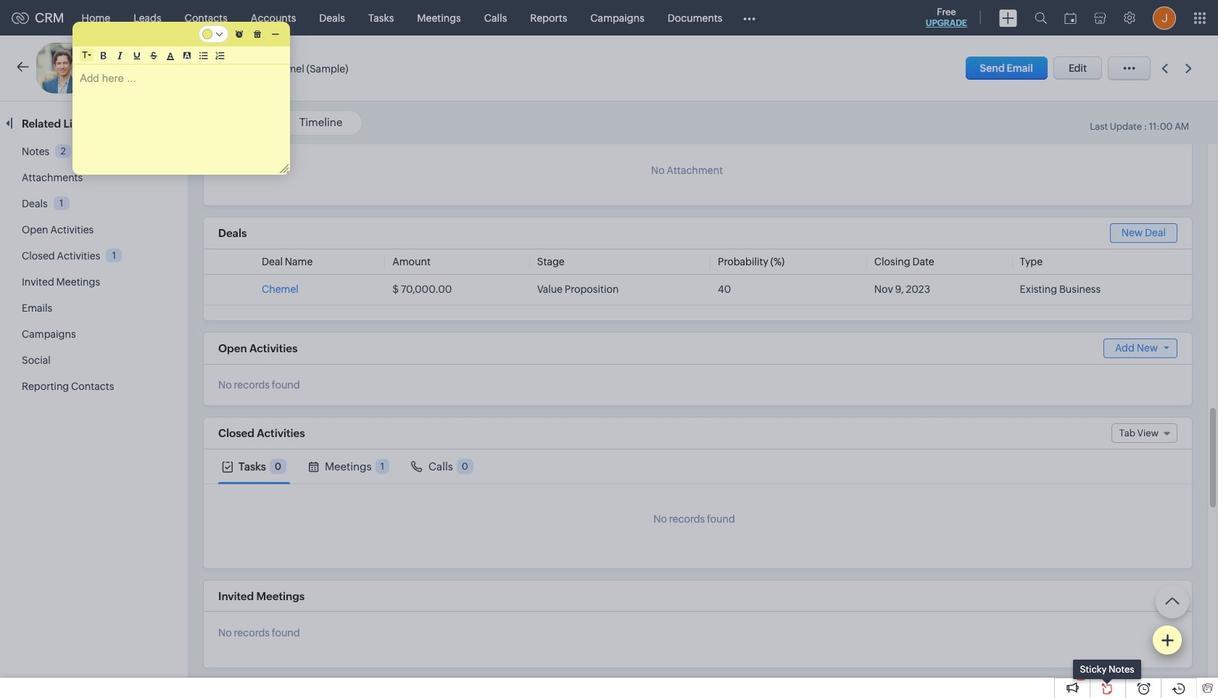 Task type: describe. For each thing, give the bounding box(es) containing it.
2 tab from the left
[[304, 450, 393, 484]]

minimize image
[[272, 33, 279, 35]]

calendar image
[[1064, 12, 1077, 24]]



Task type: locate. For each thing, give the bounding box(es) containing it.
3 tab from the left
[[407, 450, 477, 484]]

previous record image
[[1162, 63, 1168, 73]]

reminder image
[[236, 30, 243, 38]]

tab
[[218, 450, 290, 484], [304, 450, 393, 484], [407, 450, 477, 484]]

delete image
[[254, 30, 261, 38]]

create menu element
[[990, 0, 1026, 35]]

tab list
[[204, 450, 1192, 484]]

next record image
[[1186, 63, 1195, 73]]

1 tab from the left
[[218, 450, 290, 484]]

1 horizontal spatial tab
[[304, 450, 393, 484]]

0 horizontal spatial tab
[[218, 450, 290, 484]]

create new sticky note image
[[1161, 634, 1174, 647]]

None field
[[82, 49, 91, 61]]

2 horizontal spatial tab
[[407, 450, 477, 484]]

logo image
[[12, 12, 29, 24]]

create menu image
[[999, 9, 1017, 26]]



Task type: vqa. For each thing, say whether or not it's contained in the screenshot.
Tab List
yes



